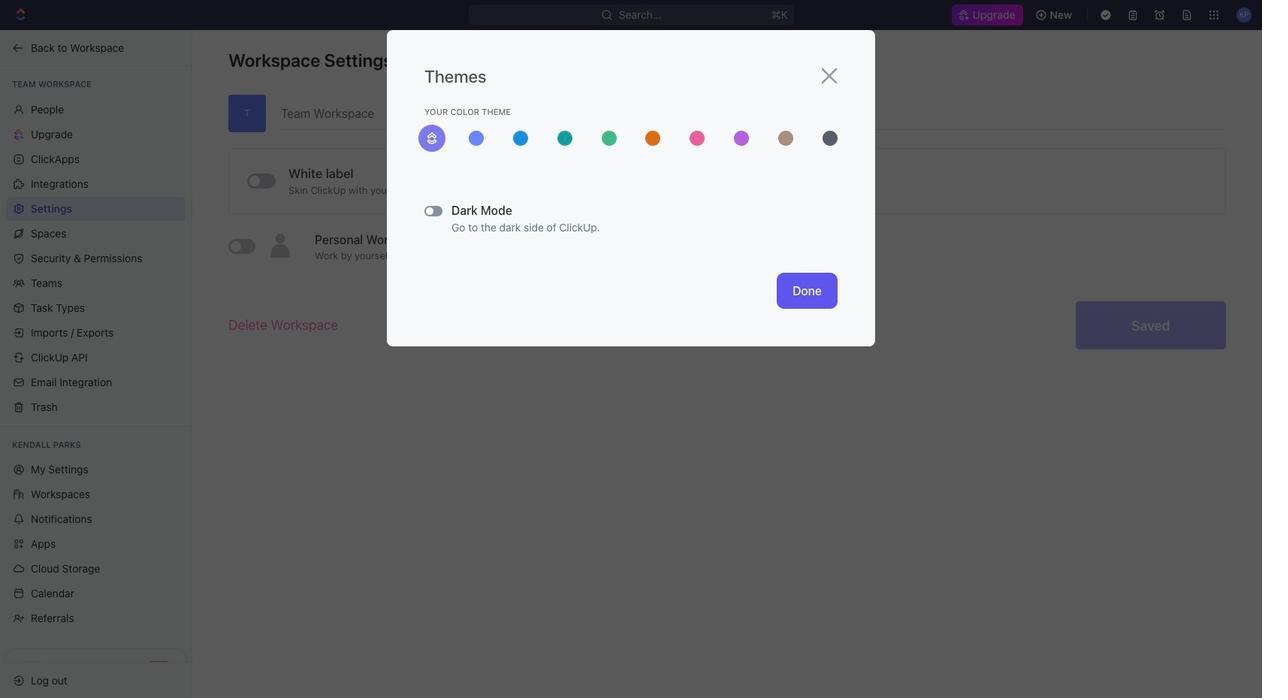 Task type: vqa. For each thing, say whether or not it's contained in the screenshot.
Team Na﻿me text box
yes



Task type: locate. For each thing, give the bounding box(es) containing it.
Team Na﻿me text field
[[281, 95, 1227, 129]]

dialog
[[387, 30, 876, 346]]



